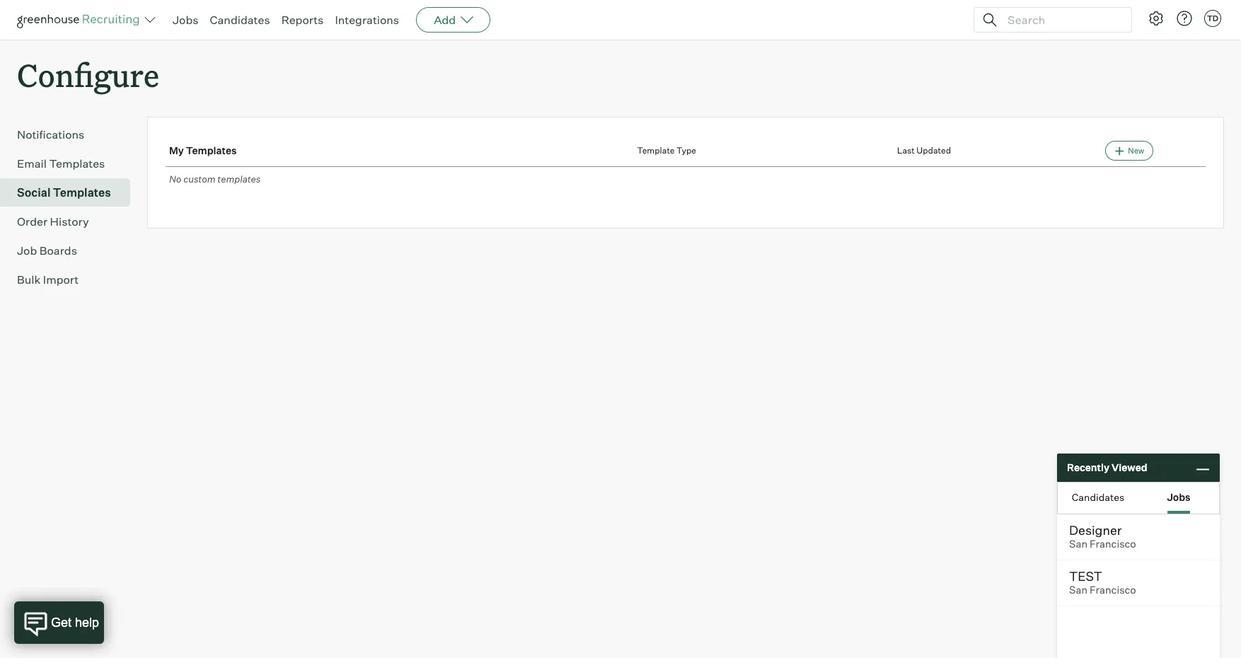 Task type: describe. For each thing, give the bounding box(es) containing it.
order history
[[17, 215, 89, 229]]

email
[[17, 156, 47, 171]]

no custom templates
[[169, 173, 261, 185]]

job boards
[[17, 244, 77, 258]]

custom
[[183, 173, 215, 185]]

configure image
[[1148, 10, 1165, 27]]

notifications
[[17, 127, 84, 142]]

new link
[[1105, 141, 1153, 161]]

reports
[[281, 13, 324, 27]]

boards
[[39, 244, 77, 258]]

template
[[637, 145, 675, 156]]

test san francisco
[[1069, 568, 1136, 596]]

reports link
[[281, 13, 324, 27]]

francisco for test
[[1090, 584, 1136, 596]]

test
[[1069, 568, 1102, 584]]

jobs link
[[173, 13, 198, 27]]

my
[[169, 145, 184, 157]]

td
[[1207, 13, 1218, 23]]

bulk import
[[17, 273, 79, 287]]

integrations
[[335, 13, 399, 27]]

order
[[17, 215, 47, 229]]

integrations link
[[335, 13, 399, 27]]

0 horizontal spatial jobs
[[173, 13, 198, 27]]

san for test
[[1069, 584, 1087, 596]]

designer san francisco
[[1069, 522, 1136, 550]]

templates for email templates
[[49, 156, 105, 171]]

notifications link
[[17, 126, 125, 143]]

add button
[[416, 7, 490, 33]]

recently
[[1067, 461, 1109, 474]]

email templates link
[[17, 155, 125, 172]]

candidates link
[[210, 13, 270, 27]]

bulk import link
[[17, 271, 125, 288]]

td button
[[1204, 10, 1221, 27]]

type
[[676, 145, 696, 156]]

templates
[[217, 173, 261, 185]]

no
[[169, 173, 181, 185]]



Task type: locate. For each thing, give the bounding box(es) containing it.
1 vertical spatial francisco
[[1090, 584, 1136, 596]]

1 francisco from the top
[[1090, 538, 1136, 550]]

bulk
[[17, 273, 41, 287]]

1 san from the top
[[1069, 538, 1087, 550]]

candidates
[[210, 13, 270, 27], [1072, 491, 1124, 503]]

new
[[1128, 146, 1144, 156]]

san for designer
[[1069, 538, 1087, 550]]

updated
[[916, 145, 951, 156]]

templates up order history link
[[53, 186, 111, 200]]

history
[[50, 215, 89, 229]]

2 francisco from the top
[[1090, 584, 1136, 596]]

templates
[[186, 145, 237, 157], [49, 156, 105, 171], [53, 186, 111, 200]]

san inside test san francisco
[[1069, 584, 1087, 596]]

1 horizontal spatial jobs
[[1167, 491, 1191, 503]]

0 vertical spatial francisco
[[1090, 538, 1136, 550]]

templates for social templates
[[53, 186, 111, 200]]

job
[[17, 244, 37, 258]]

francisco down the designer san francisco on the bottom of the page
[[1090, 584, 1136, 596]]

candidates down recently viewed at bottom right
[[1072, 491, 1124, 503]]

last updated
[[897, 145, 951, 156]]

1 horizontal spatial candidates
[[1072, 491, 1124, 503]]

social
[[17, 186, 51, 200]]

greenhouse recruiting image
[[17, 11, 144, 28]]

email templates
[[17, 156, 105, 171]]

job boards link
[[17, 242, 125, 259]]

Search text field
[[1004, 10, 1119, 30]]

templates up the no custom templates
[[186, 145, 237, 157]]

template type
[[637, 145, 696, 156]]

tab list
[[1058, 483, 1219, 514]]

last
[[897, 145, 915, 156]]

jobs inside tab list
[[1167, 491, 1191, 503]]

recently viewed
[[1067, 461, 1147, 474]]

francisco up test san francisco
[[1090, 538, 1136, 550]]

templates for my templates
[[186, 145, 237, 157]]

my templates
[[169, 145, 237, 157]]

1 vertical spatial candidates
[[1072, 491, 1124, 503]]

import
[[43, 273, 79, 287]]

san
[[1069, 538, 1087, 550], [1069, 584, 1087, 596]]

0 vertical spatial san
[[1069, 538, 1087, 550]]

2 san from the top
[[1069, 584, 1087, 596]]

francisco
[[1090, 538, 1136, 550], [1090, 584, 1136, 596]]

tab list containing candidates
[[1058, 483, 1219, 514]]

1 vertical spatial san
[[1069, 584, 1087, 596]]

social templates
[[17, 186, 111, 200]]

candidates inside tab list
[[1072, 491, 1124, 503]]

san up test
[[1069, 538, 1087, 550]]

0 vertical spatial jobs
[[173, 13, 198, 27]]

0 horizontal spatial candidates
[[210, 13, 270, 27]]

1 vertical spatial jobs
[[1167, 491, 1191, 503]]

order history link
[[17, 213, 125, 230]]

francisco inside the designer san francisco
[[1090, 538, 1136, 550]]

francisco inside test san francisco
[[1090, 584, 1136, 596]]

jobs
[[173, 13, 198, 27], [1167, 491, 1191, 503]]

viewed
[[1111, 461, 1147, 474]]

social templates link
[[17, 184, 125, 201]]

0 vertical spatial candidates
[[210, 13, 270, 27]]

configure
[[17, 54, 159, 96]]

templates inside "link"
[[49, 156, 105, 171]]

san inside the designer san francisco
[[1069, 538, 1087, 550]]

add
[[434, 13, 456, 27]]

templates up social templates link
[[49, 156, 105, 171]]

designer
[[1069, 522, 1122, 538]]

francisco for designer
[[1090, 538, 1136, 550]]

td button
[[1201, 7, 1224, 30]]

san down the designer san francisco on the bottom of the page
[[1069, 584, 1087, 596]]

candidates right jobs link
[[210, 13, 270, 27]]



Task type: vqa. For each thing, say whether or not it's contained in the screenshot.
+ ADD FILE link
no



